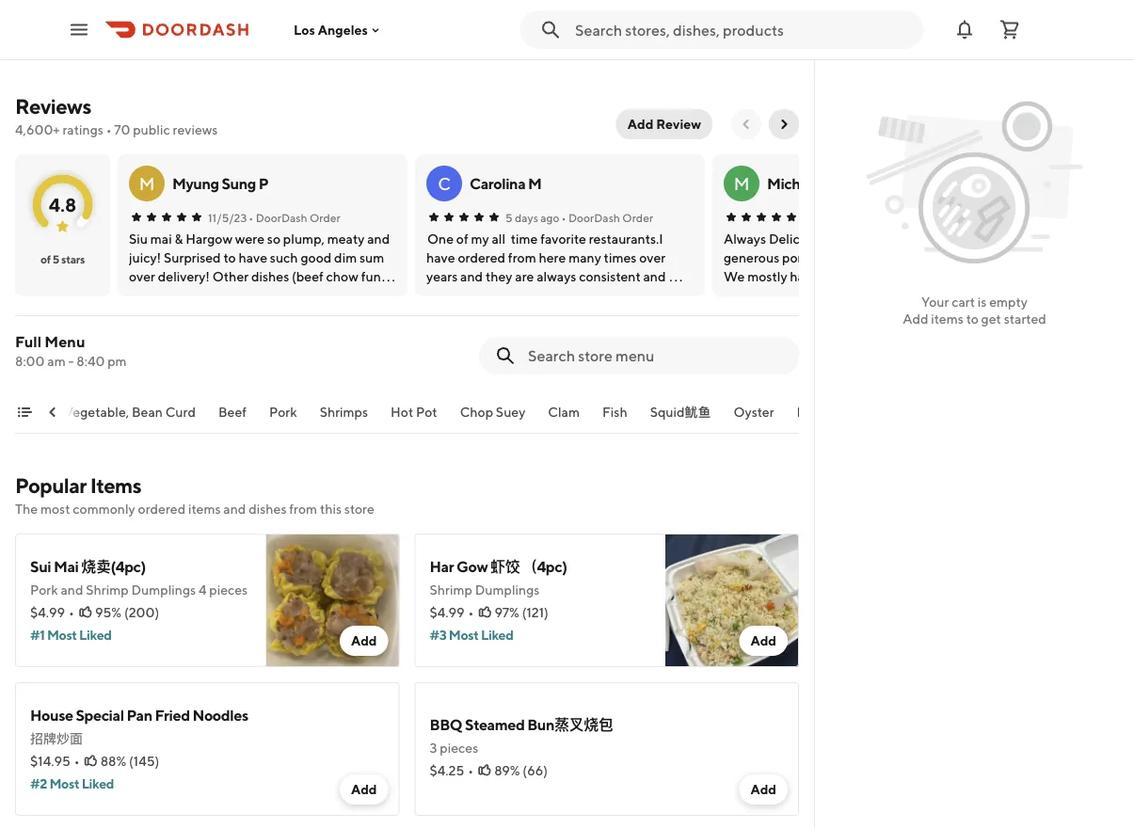 Task type: vqa. For each thing, say whether or not it's contained in the screenshot.
2
no



Task type: describe. For each thing, give the bounding box(es) containing it.
(121)
[[522, 605, 549, 620]]

doordash for m
[[256, 211, 307, 224]]

$4.99 for har gow 虾饺 （4pc)
[[430, 605, 465, 620]]

Store search: begin typing to search for stores available on DoorDash text field
[[575, 19, 912, 40]]

squid鱿鱼
[[651, 404, 712, 420]]

style inside 'fillet steak french style 法式牛柳 $16.95'
[[168, 20, 201, 38]]

french
[[245, 0, 292, 17]]

items inside popular items the most commonly ordered items and dishes from this store
[[188, 501, 221, 517]]

store
[[344, 501, 374, 517]]

scroll menu navigation left image
[[45, 405, 60, 420]]

myung
[[172, 175, 219, 192]]

your cart is empty add items to get started
[[903, 294, 1046, 327]]

drink
[[797, 404, 830, 420]]

steamed
[[465, 716, 525, 734]]

$4.99 • for har
[[430, 605, 474, 620]]

#2 most liked
[[30, 776, 114, 792]]

shrimps button
[[320, 403, 369, 433]]

pork inside "sui mai 烧卖(4pc) pork and shrimp dumplings 4 pieces"
[[30, 582, 58, 598]]

v
[[823, 175, 833, 192]]

beef
[[219, 404, 247, 420]]

los
[[294, 22, 315, 37]]

michael v
[[767, 175, 833, 192]]

0 horizontal spatial 5
[[53, 252, 59, 265]]

liked for gow
[[481, 627, 513, 643]]

88%
[[100, 753, 126, 769]]

$4.25 •
[[430, 763, 474, 778]]

3
[[430, 740, 437, 756]]

pieces inside "sui mai 烧卖(4pc) pork and shrimp dumplings 4 pieces"
[[209, 582, 248, 598]]

vegetable, bean curd
[[65, 404, 196, 420]]

get
[[981, 311, 1001, 327]]

95% (200)
[[95, 605, 159, 620]]

michael
[[767, 175, 820, 192]]

notification bell image
[[954, 18, 976, 41]]

har gow 虾饺 （4pc) shrimp dumplings
[[430, 558, 567, 598]]

4,600+
[[15, 122, 60, 137]]

pan fried string bean dry style $13.95
[[614, 0, 720, 60]]

pan inside pan fried string bean dry style $13.95
[[614, 0, 639, 17]]

$16.95
[[168, 45, 208, 60]]

0 vertical spatial pork
[[270, 404, 298, 420]]

of
[[40, 252, 51, 265]]

$4.99 inside the $4.99 button
[[762, 24, 797, 40]]

bbq
[[430, 716, 462, 734]]

p
[[259, 175, 268, 192]]

to
[[966, 311, 979, 327]]

doordash for c
[[569, 211, 620, 224]]

dishes
[[249, 501, 287, 517]]

pot
[[417, 404, 438, 420]]

sui mai 烧卖(4pc) pork and shrimp dumplings 4 pieces
[[30, 558, 248, 598]]

empty
[[989, 294, 1028, 310]]

beef button
[[219, 403, 247, 433]]

add inside your cart is empty add items to get started
[[903, 311, 929, 327]]

sui
[[30, 558, 51, 576]]

items inside your cart is empty add items to get started
[[931, 311, 964, 327]]

97%
[[495, 605, 519, 620]]

-
[[68, 353, 74, 369]]

bun蒸叉烧包
[[527, 716, 613, 734]]

95%
[[95, 605, 122, 620]]

(145)
[[129, 753, 159, 769]]

#2
[[30, 776, 47, 792]]

add inside button
[[628, 116, 654, 132]]

$4.99 • for sui
[[30, 605, 74, 620]]

shrimp inside har gow 虾饺 （4pc) shrimp dumplings
[[430, 582, 472, 598]]

oyster
[[734, 404, 775, 420]]

c
[[438, 173, 451, 193]]

fried inside pan fried string bean dry style $13.95
[[642, 0, 677, 17]]

full menu 8:00 am - 8:40 pm
[[15, 333, 127, 369]]

vegetable, bean curd button
[[65, 403, 196, 433]]

open menu image
[[68, 18, 90, 41]]

liked for mai
[[79, 627, 112, 643]]

stars
[[61, 252, 85, 265]]

chop suey
[[460, 404, 526, 420]]

add review
[[628, 116, 701, 132]]

review
[[656, 116, 701, 132]]

oyster button
[[734, 403, 775, 433]]

• up #1 most liked
[[69, 605, 74, 620]]

this
[[320, 501, 342, 517]]

m for myung sung p
[[139, 173, 155, 193]]

add review button
[[616, 109, 713, 139]]

$14.95 •
[[30, 753, 80, 769]]

• doordash order for m
[[249, 211, 341, 224]]

m for michael v
[[734, 173, 750, 193]]

• right ago
[[562, 211, 566, 224]]

am
[[47, 353, 66, 369]]

steak
[[204, 0, 242, 17]]

suey
[[496, 404, 526, 420]]

shrimp inside "sui mai 烧卖(4pc) pork and shrimp dumplings 4 pieces"
[[86, 582, 129, 598]]

clam button
[[549, 403, 580, 433]]

is
[[978, 294, 987, 310]]

fillet
[[168, 0, 202, 17]]

har
[[430, 558, 454, 576]]

fish button
[[603, 403, 628, 433]]

full
[[15, 333, 41, 351]]

gow
[[456, 558, 488, 576]]

special
[[76, 706, 124, 724]]

#1 most liked
[[30, 627, 112, 643]]

$4.99 for sui mai 烧卖(4pc)
[[30, 605, 65, 620]]

(66)
[[523, 763, 548, 778]]



Task type: locate. For each thing, give the bounding box(es) containing it.
ago
[[541, 211, 560, 224]]

0 horizontal spatial shrimp
[[86, 582, 129, 598]]

1 vertical spatial and
[[61, 582, 83, 598]]

dumplings up (200)
[[131, 582, 196, 598]]

sung
[[222, 175, 256, 192]]

4
[[199, 582, 207, 598]]

most right #1
[[47, 627, 77, 643]]

liked for special
[[82, 776, 114, 792]]

order for c
[[623, 211, 653, 224]]

previous image
[[739, 117, 754, 132]]

curd
[[166, 404, 196, 420]]

1 order from the left
[[310, 211, 341, 224]]

most
[[40, 501, 70, 517]]

next image
[[777, 117, 792, 132]]

public
[[133, 122, 170, 137]]

los angeles
[[294, 22, 368, 37]]

0 horizontal spatial • doordash order
[[249, 211, 341, 224]]

1 horizontal spatial $4.99 •
[[430, 605, 474, 620]]

2 horizontal spatial m
[[734, 173, 750, 193]]

0 horizontal spatial doordash
[[256, 211, 307, 224]]

0 vertical spatial pan
[[614, 0, 639, 17]]

and inside popular items the most commonly ordered items and dishes from this store
[[223, 501, 246, 517]]

bean left dry
[[614, 20, 648, 38]]

fried left noodles
[[155, 706, 190, 724]]

• up #2 most liked
[[74, 753, 80, 769]]

pieces inside bbq steamed bun蒸叉烧包 3 pieces
[[440, 740, 478, 756]]

pieces up $4.25 •
[[440, 740, 478, 756]]

hot
[[391, 404, 414, 420]]

most for gow
[[449, 627, 479, 643]]

97% (121)
[[495, 605, 549, 620]]

1 dumplings from the left
[[131, 582, 196, 598]]

• doordash order right ago
[[562, 211, 653, 224]]

1 horizontal spatial fried
[[642, 0, 677, 17]]

reviews
[[15, 94, 91, 119]]

doordash right ago
[[569, 211, 620, 224]]

0 vertical spatial pieces
[[209, 582, 248, 598]]

烧卖(4pc)
[[81, 558, 146, 576]]

0 horizontal spatial dumplings
[[131, 582, 196, 598]]

bean left curd
[[132, 404, 163, 420]]

squid鱿鱼 button
[[651, 403, 712, 433]]

$4.99 up #3
[[430, 605, 465, 620]]

$13.95 inside pan fried string bean dry style $13.95
[[614, 45, 653, 60]]

0 horizontal spatial and
[[61, 582, 83, 598]]

cart
[[952, 294, 975, 310]]

1 horizontal spatial pan
[[614, 0, 639, 17]]

0 horizontal spatial $4.99
[[30, 605, 65, 620]]

0 vertical spatial $14.95
[[19, 45, 59, 60]]

4.8
[[49, 193, 76, 216]]

• left the 70
[[106, 122, 112, 137]]

los angeles button
[[294, 22, 383, 37]]

$13.95 inside $13.95 button
[[316, 24, 356, 40]]

shrimp down har on the bottom left of the page
[[430, 582, 472, 598]]

shrimp
[[86, 582, 129, 598], [430, 582, 472, 598]]

most
[[47, 627, 77, 643], [449, 627, 479, 643], [49, 776, 79, 792]]

sui mai 烧卖(4pc) image
[[266, 534, 400, 667]]

and inside "sui mai 烧卖(4pc) pork and shrimp dumplings 4 pieces"
[[61, 582, 83, 598]]

dry
[[651, 20, 674, 38]]

5
[[505, 211, 513, 224], [53, 252, 59, 265]]

pieces right 4
[[209, 582, 248, 598]]

2 order from the left
[[623, 211, 653, 224]]

1 horizontal spatial shrimp
[[430, 582, 472, 598]]

8:40
[[77, 353, 105, 369]]

show menu categories image
[[17, 405, 32, 420]]

0 vertical spatial bean
[[614, 20, 648, 38]]

0 vertical spatial items
[[931, 311, 964, 327]]

shrimp up 95%
[[86, 582, 129, 598]]

5 left days
[[505, 211, 513, 224]]

m left michael
[[734, 173, 750, 193]]

1 horizontal spatial $4.99
[[430, 605, 465, 620]]

0 horizontal spatial style
[[168, 20, 201, 38]]

0 vertical spatial and
[[223, 501, 246, 517]]

$4.99 • up #3
[[430, 605, 474, 620]]

虾饺
[[491, 558, 520, 576]]

0 horizontal spatial order
[[310, 211, 341, 224]]

1 vertical spatial fried
[[155, 706, 190, 724]]

(200)
[[124, 605, 159, 620]]

style down fillet
[[168, 20, 201, 38]]

0 horizontal spatial $4.99 •
[[30, 605, 74, 620]]

11/5/23
[[208, 211, 247, 224]]

commonly
[[73, 501, 135, 517]]

0 horizontal spatial bean
[[132, 404, 163, 420]]

$14.95 inside $14.95 'button'
[[19, 45, 59, 60]]

$14.95 down 招牌炒面
[[30, 753, 70, 769]]

liked down 95%
[[79, 627, 112, 643]]

reviews link
[[15, 94, 91, 119]]

har gow 虾饺 （4pc) image
[[665, 534, 799, 667]]

style inside pan fried string bean dry style $13.95
[[677, 20, 711, 38]]

pan left the string
[[614, 0, 639, 17]]

1 $4.99 • from the left
[[30, 605, 74, 620]]

ratings
[[63, 122, 103, 137]]

$14.95 for $14.95
[[19, 45, 59, 60]]

• right 11/5/23
[[249, 211, 253, 224]]

angeles
[[318, 22, 368, 37]]

1 style from the left
[[168, 20, 201, 38]]

• doordash order for c
[[562, 211, 653, 224]]

1 horizontal spatial pork
[[270, 404, 298, 420]]

bean inside pan fried string bean dry style $13.95
[[614, 20, 648, 38]]

doordash down p
[[256, 211, 307, 224]]

vegetable,
[[65, 404, 130, 420]]

chop suey button
[[460, 403, 526, 433]]

Item Search search field
[[528, 345, 784, 366]]

2 $4.99 • from the left
[[430, 605, 474, 620]]

and left dishes
[[223, 501, 246, 517]]

1 horizontal spatial pieces
[[440, 740, 478, 756]]

1 doordash from the left
[[256, 211, 307, 224]]

reviews 4,600+ ratings • 70 public reviews
[[15, 94, 218, 137]]

order for m
[[310, 211, 341, 224]]

reviews
[[173, 122, 218, 137]]

most for mai
[[47, 627, 77, 643]]

most for special
[[49, 776, 79, 792]]

1 vertical spatial pan
[[127, 706, 152, 724]]

pan inside house special pan fried noodles 招牌炒面
[[127, 706, 152, 724]]

string
[[680, 0, 720, 17]]

liked down "88%"
[[82, 776, 114, 792]]

$13.95 down dry
[[614, 45, 653, 60]]

2 • doordash order from the left
[[562, 211, 653, 224]]

started
[[1004, 311, 1046, 327]]

8:00
[[15, 353, 45, 369]]

bbq steamed bun蒸叉烧包 3 pieces
[[430, 716, 613, 756]]

drink button
[[797, 403, 830, 433]]

hot pot
[[391, 404, 438, 420]]

0 vertical spatial $13.95
[[316, 24, 356, 40]]

$14.95 for $14.95 •
[[30, 753, 70, 769]]

1 vertical spatial 5
[[53, 252, 59, 265]]

89%
[[494, 763, 520, 778]]

$4.99 • up #1
[[30, 605, 74, 620]]

and down mai
[[61, 582, 83, 598]]

clam
[[549, 404, 580, 420]]

items right ordered
[[188, 501, 221, 517]]

#3 most liked
[[430, 627, 513, 643]]

1 horizontal spatial and
[[223, 501, 246, 517]]

m up 5 days ago
[[528, 175, 542, 192]]

70
[[114, 122, 130, 137]]

#1
[[30, 627, 45, 643]]

1 horizontal spatial bean
[[614, 20, 648, 38]]

1 horizontal spatial dumplings
[[475, 582, 540, 598]]

style
[[168, 20, 201, 38], [677, 20, 711, 38]]

0 horizontal spatial fried
[[155, 706, 190, 724]]

fried up dry
[[642, 0, 677, 17]]

fried inside house special pan fried noodles 招牌炒面
[[155, 706, 190, 724]]

pork right the beef
[[270, 404, 298, 420]]

$14.95 up reviews
[[19, 45, 59, 60]]

liked down 97%
[[481, 627, 513, 643]]

0 items, open order cart image
[[999, 18, 1021, 41]]

0 vertical spatial fried
[[642, 0, 677, 17]]

1 horizontal spatial m
[[528, 175, 542, 192]]

•
[[106, 122, 112, 137], [249, 211, 253, 224], [562, 211, 566, 224], [69, 605, 74, 620], [468, 605, 474, 620], [74, 753, 80, 769], [468, 763, 474, 778]]

items
[[90, 473, 141, 498]]

most down $14.95 •
[[49, 776, 79, 792]]

0 horizontal spatial pieces
[[209, 582, 248, 598]]

hot pot button
[[391, 403, 438, 433]]

1 horizontal spatial order
[[623, 211, 653, 224]]

2 doordash from the left
[[569, 211, 620, 224]]

5 days ago
[[505, 211, 560, 224]]

$13.95 right the los
[[316, 24, 356, 40]]

（4pc)
[[522, 558, 567, 576]]

• up #3 most liked
[[468, 605, 474, 620]]

1 horizontal spatial doordash
[[569, 211, 620, 224]]

1 • doordash order from the left
[[249, 211, 341, 224]]

#3
[[430, 627, 447, 643]]

items down your
[[931, 311, 964, 327]]

$4.25
[[430, 763, 464, 778]]

house special pan fried noodles 招牌炒面
[[30, 706, 248, 746]]

• right $4.25
[[468, 763, 474, 778]]

m left myung
[[139, 173, 155, 193]]

1 vertical spatial $14.95
[[30, 753, 70, 769]]

1 horizontal spatial 5
[[505, 211, 513, 224]]

0 horizontal spatial pan
[[127, 706, 152, 724]]

of 5 stars
[[40, 252, 85, 265]]

5 right of
[[53, 252, 59, 265]]

0 horizontal spatial pork
[[30, 582, 58, 598]]

法式牛柳
[[204, 20, 262, 38]]

1 horizontal spatial items
[[931, 311, 964, 327]]

0 vertical spatial 5
[[505, 211, 513, 224]]

$4.99 up next icon
[[762, 24, 797, 40]]

0 horizontal spatial m
[[139, 173, 155, 193]]

$13.95
[[316, 24, 356, 40], [614, 45, 653, 60]]

2 horizontal spatial $4.99
[[762, 24, 797, 40]]

bean inside button
[[132, 404, 163, 420]]

noodles
[[192, 706, 248, 724]]

style down the string
[[677, 20, 711, 38]]

1 vertical spatial pork
[[30, 582, 58, 598]]

2 dumplings from the left
[[475, 582, 540, 598]]

0 horizontal spatial items
[[188, 501, 221, 517]]

liked
[[79, 627, 112, 643], [481, 627, 513, 643], [82, 776, 114, 792]]

1 shrimp from the left
[[86, 582, 129, 598]]

pork down 'sui'
[[30, 582, 58, 598]]

and
[[223, 501, 246, 517], [61, 582, 83, 598]]

$4.99 •
[[30, 605, 74, 620], [430, 605, 474, 620]]

招牌炒面
[[30, 731, 83, 746]]

89% (66)
[[494, 763, 548, 778]]

2 shrimp from the left
[[430, 582, 472, 598]]

1 horizontal spatial • doordash order
[[562, 211, 653, 224]]

88% (145)
[[100, 753, 159, 769]]

2 style from the left
[[677, 20, 711, 38]]

$14.95 button
[[15, 0, 164, 73]]

pieces
[[209, 582, 248, 598], [440, 740, 478, 756]]

1 vertical spatial bean
[[132, 404, 163, 420]]

$4.99 up #1
[[30, 605, 65, 620]]

1 vertical spatial $13.95
[[614, 45, 653, 60]]

dumplings up 97%
[[475, 582, 540, 598]]

dumplings inside har gow 虾饺 （4pc) shrimp dumplings
[[475, 582, 540, 598]]

ordered
[[138, 501, 186, 517]]

• doordash order down p
[[249, 211, 341, 224]]

1 horizontal spatial style
[[677, 20, 711, 38]]

1 vertical spatial pieces
[[440, 740, 478, 756]]

dumplings inside "sui mai 烧卖(4pc) pork and shrimp dumplings 4 pieces"
[[131, 582, 196, 598]]

chop
[[460, 404, 494, 420]]

pan right special
[[127, 706, 152, 724]]

fillet steak french style 法式牛柳 $16.95
[[168, 0, 292, 60]]

1 vertical spatial items
[[188, 501, 221, 517]]

• inside the reviews 4,600+ ratings • 70 public reviews
[[106, 122, 112, 137]]

popular items the most commonly ordered items and dishes from this store
[[15, 473, 374, 517]]

fish
[[603, 404, 628, 420]]

0 horizontal spatial $13.95
[[316, 24, 356, 40]]

most right #3
[[449, 627, 479, 643]]

the
[[15, 501, 38, 517]]

$13.95 button
[[313, 0, 461, 53]]

1 horizontal spatial $13.95
[[614, 45, 653, 60]]



